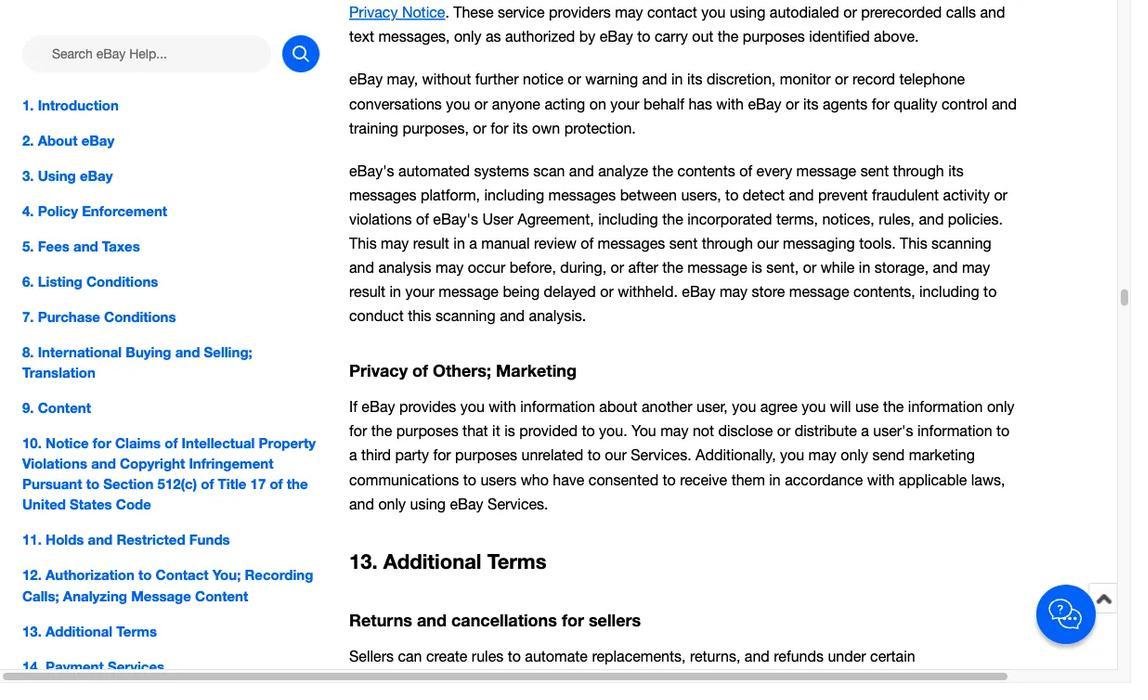 Task type: locate. For each thing, give the bounding box(es) containing it.
5. fees and taxes link
[[22, 236, 319, 257]]

1 horizontal spatial with
[[716, 95, 744, 112]]

to left receive
[[663, 471, 676, 488]]

for right notice
[[93, 435, 111, 452]]

this down violations
[[349, 235, 377, 252]]

provides
[[399, 398, 456, 416]]

0 vertical spatial sent
[[861, 162, 889, 179]]

1 horizontal spatial terms
[[487, 549, 547, 574]]

only
[[454, 28, 482, 45], [987, 398, 1015, 416], [841, 447, 868, 464], [378, 495, 406, 513]]

is right the it on the bottom of the page
[[504, 423, 515, 440]]

messages
[[349, 186, 417, 203], [548, 186, 616, 203], [598, 235, 665, 252]]

of
[[739, 162, 752, 179], [416, 210, 429, 228], [581, 235, 594, 252], [412, 361, 428, 381], [165, 435, 178, 452], [201, 476, 214, 493], [270, 476, 283, 493]]

to down you.
[[588, 447, 601, 464]]

is inside ebay's automated systems scan and analyze the contents of every message sent through its messages platform, including messages between users, to detect and prevent fraudulent activity or violations of ebay's user agreement, including the incorporated terms, notices, rules, and policies. this may result in a manual review of messages sent through our messaging tools. this scanning and analysis may occur before, during, or after the message is sent, or while in storage, and may result in your message being delayed or withheld. ebay may store message contents, including to conduct this scanning and analysis.
[[752, 259, 762, 276]]

scanning right this
[[436, 307, 496, 325]]

1 horizontal spatial using
[[730, 4, 766, 21]]

before,
[[510, 259, 556, 276]]

our up sent,
[[757, 235, 779, 252]]

while
[[821, 259, 855, 276]]

your inside ebay may, without further notice or warning and in its discretion, monitor or record telephone conversations you or anyone acting on your behalf has with ebay or its agents for quality control and training purposes, or for its own protection.
[[610, 95, 640, 112]]

you up that
[[460, 398, 485, 416]]

14. payment services
[[22, 658, 164, 675]]

analyze
[[598, 162, 648, 179]]

additional up payment
[[46, 623, 113, 640]]

1 vertical spatial services.
[[488, 495, 548, 513]]

1 horizontal spatial your
[[610, 95, 640, 112]]

0 vertical spatial through
[[893, 162, 944, 179]]

messages up after
[[598, 235, 665, 252]]

and right rules,
[[919, 210, 944, 228]]

content down you;
[[195, 588, 248, 604]]

1 horizontal spatial will
[[875, 672, 896, 684]]

systems
[[474, 162, 529, 179]]

10. notice for claims of intellectual property violations and copyright infringement pursuant to section 512(c) of title 17 of the united states code
[[22, 435, 316, 513]]

2. about ebay
[[22, 132, 114, 149]]

purchase
[[38, 309, 100, 325]]

content up notice
[[38, 400, 91, 416]]

as
[[486, 28, 501, 45]]

a up occur
[[469, 235, 477, 252]]

carry
[[655, 28, 688, 45]]

or
[[843, 4, 857, 21], [568, 71, 581, 88], [835, 71, 848, 88], [474, 95, 488, 112], [786, 95, 799, 112], [473, 119, 487, 136], [994, 186, 1008, 203], [611, 259, 624, 276], [803, 259, 817, 276], [600, 283, 614, 300], [777, 423, 791, 440]]

and right the calls
[[980, 4, 1005, 21]]

you;
[[212, 567, 241, 584]]

. these service providers may contact you using autodialed or prerecorded calls and text messages, only as authorized by ebay to carry out the purposes identified above.
[[349, 4, 1005, 45]]

funds
[[189, 532, 230, 549]]

may up accordance
[[809, 447, 837, 464]]

withheld.
[[618, 283, 678, 300]]

disclose
[[718, 423, 773, 440]]

in right them
[[769, 471, 781, 488]]

accepted,
[[767, 672, 833, 684]]

calls;
[[22, 588, 59, 604]]

1 vertical spatial with
[[489, 398, 516, 416]]

scanning
[[932, 235, 992, 252], [436, 307, 496, 325]]

or up acting
[[568, 71, 581, 88]]

0 vertical spatial with
[[716, 95, 744, 112]]

ebay inside sellers can create rules to automate replacements, returns, and refunds under certain circumstances. for all new sellers, in listings where returns are accepted, ebay will set a default rul
[[837, 672, 871, 684]]

0 vertical spatial additional
[[383, 549, 482, 574]]

1 horizontal spatial additional
[[383, 549, 482, 574]]

0 vertical spatial scanning
[[932, 235, 992, 252]]

its
[[687, 71, 703, 88], [803, 95, 819, 112], [513, 119, 528, 136], [948, 162, 964, 179]]

1 horizontal spatial through
[[893, 162, 944, 179]]

1.
[[22, 97, 34, 113]]

0 horizontal spatial is
[[504, 423, 515, 440]]

1 vertical spatial your
[[405, 283, 435, 300]]

0 horizontal spatial using
[[410, 495, 446, 513]]

only down communications
[[378, 495, 406, 513]]

13. up "14."
[[22, 623, 42, 640]]

further
[[475, 71, 519, 88]]

0 vertical spatial will
[[830, 398, 851, 416]]

purposes inside . these service providers may contact you using autodialed or prerecorded calls and text messages, only as authorized by ebay to carry out the purposes identified above.
[[743, 28, 805, 45]]

1 vertical spatial additional
[[46, 623, 113, 640]]

of right 17
[[270, 476, 283, 493]]

policy
[[38, 203, 78, 219]]

1 vertical spatial content
[[195, 588, 248, 604]]

services
[[108, 658, 164, 675]]

and up create
[[417, 610, 447, 630]]

1 horizontal spatial sent
[[861, 162, 889, 179]]

returns
[[349, 610, 412, 630]]

the inside 10. notice for claims of intellectual property violations and copyright infringement pursuant to section 512(c) of title 17 of the united states code
[[287, 476, 308, 493]]

recording
[[245, 567, 313, 584]]

0 vertical spatial terms
[[487, 549, 547, 574]]

result up "conduct"
[[349, 283, 386, 300]]

1 vertical spatial ebay's
[[433, 210, 478, 228]]

protection.
[[564, 119, 636, 136]]

rules
[[472, 648, 504, 665]]

with down send
[[867, 471, 895, 488]]

may down policies.
[[962, 259, 990, 276]]

sent down users,
[[669, 235, 698, 252]]

the right the out
[[718, 28, 739, 45]]

returns,
[[690, 648, 741, 665]]

with down discretion,
[[716, 95, 744, 112]]

1 horizontal spatial scanning
[[932, 235, 992, 252]]

0 vertical spatial result
[[413, 235, 449, 252]]

through up fraudulent
[[893, 162, 944, 179]]

party
[[395, 447, 429, 464]]

1 vertical spatial our
[[605, 447, 627, 464]]

1 horizontal spatial including
[[598, 210, 658, 228]]

0 vertical spatial purposes
[[743, 28, 805, 45]]

you inside . these service providers may contact you using autodialed or prerecorded calls and text messages, only as authorized by ebay to carry out the purposes identified above.
[[701, 4, 726, 21]]

0 horizontal spatial with
[[489, 398, 516, 416]]

or inside if ebay provides you with information about another user, you agree you will use the information only for the purposes that it is provided to you. you may not disclose or distribute a user's information to a third party for purposes unrelated to our services. additionally, you may only send marketing communications to users who have consented to receive them in accordance with applicable laws, and only using ebay services.
[[777, 423, 791, 440]]

1 vertical spatial using
[[410, 495, 446, 513]]

message
[[131, 588, 191, 604]]

sellers,
[[531, 672, 577, 684]]

own
[[532, 119, 560, 136]]

1 horizontal spatial our
[[757, 235, 779, 252]]

providers
[[549, 4, 611, 21]]

use
[[855, 398, 879, 416]]

and down 7. purchase conditions link at the top left of the page
[[175, 344, 200, 361]]

claims
[[115, 435, 161, 452]]

0 vertical spatial your
[[610, 95, 640, 112]]

through down incorporated
[[702, 235, 753, 252]]

international
[[38, 344, 122, 361]]

0 vertical spatial including
[[484, 186, 544, 203]]

or up agents
[[835, 71, 848, 88]]

ebay inside . these service providers may contact you using autodialed or prerecorded calls and text messages, only as authorized by ebay to carry out the purposes identified above.
[[600, 28, 633, 45]]

control
[[942, 95, 988, 112]]

you up accordance
[[780, 447, 804, 464]]

and inside 8. international buying and selling; translation
[[175, 344, 200, 361]]

1 horizontal spatial is
[[752, 259, 762, 276]]

1 horizontal spatial this
[[900, 235, 927, 252]]

agree
[[760, 398, 798, 416]]

1 vertical spatial will
[[875, 672, 896, 684]]

ebay's
[[349, 162, 394, 179], [433, 210, 478, 228]]

for inside 10. notice for claims of intellectual property violations and copyright infringement pursuant to section 512(c) of title 17 of the united states code
[[93, 435, 111, 452]]

you up distribute
[[802, 398, 826, 416]]

1 vertical spatial 13.
[[22, 623, 42, 640]]

1 horizontal spatial content
[[195, 588, 248, 604]]

13. additional terms
[[349, 549, 547, 574], [22, 623, 157, 640]]

only inside . these service providers may contact you using autodialed or prerecorded calls and text messages, only as authorized by ebay to carry out the purposes identified above.
[[454, 28, 482, 45]]

0 vertical spatial 13.
[[349, 549, 378, 574]]

of left title
[[201, 476, 214, 493]]

others;
[[433, 361, 491, 381]]

and up behalf
[[642, 71, 667, 88]]

0 horizontal spatial this
[[349, 235, 377, 252]]

a down use
[[861, 423, 869, 440]]

2 horizontal spatial with
[[867, 471, 895, 488]]

third
[[361, 447, 391, 464]]

may left store
[[720, 283, 748, 300]]

a inside ebay's automated systems scan and analyze the contents of every message sent through its messages platform, including messages between users, to detect and prevent fraudulent activity or violations of ebay's user agreement, including the incorporated terms, notices, rules, and policies. this may result in a manual review of messages sent through our messaging tools. this scanning and analysis may occur before, during, or after the message is sent, or while in storage, and may result in your message being delayed or withheld. ebay may store message contents, including to conduct this scanning and analysis.
[[469, 235, 477, 252]]

and left the analysis
[[349, 259, 374, 276]]

0 vertical spatial using
[[730, 4, 766, 21]]

ebay's down platform,
[[433, 210, 478, 228]]

12. authorization to contact you; recording calls; analyzing message content link
[[22, 565, 319, 606]]

messages up agreement,
[[548, 186, 616, 203]]

on
[[589, 95, 606, 112]]

in right the "while"
[[859, 259, 870, 276]]

1 vertical spatial conditions
[[104, 309, 176, 325]]

scanning down policies.
[[932, 235, 992, 252]]

0 horizontal spatial will
[[830, 398, 851, 416]]

services.
[[631, 447, 692, 464], [488, 495, 548, 513]]

may inside . these service providers may contact you using autodialed or prerecorded calls and text messages, only as authorized by ebay to carry out the purposes identified above.
[[615, 4, 643, 21]]

Search eBay Help... text field
[[22, 35, 271, 72]]

your inside ebay's automated systems scan and analyze the contents of every message sent through its messages platform, including messages between users, to detect and prevent fraudulent activity or violations of ebay's user agreement, including the incorporated terms, notices, rules, and policies. this may result in a manual review of messages sent through our messaging tools. this scanning and analysis may occur before, during, or after the message is sent, or while in storage, and may result in your message being delayed or withheld. ebay may store message contents, including to conduct this scanning and analysis.
[[405, 283, 435, 300]]

listing
[[38, 273, 82, 290]]

set
[[900, 672, 920, 684]]

in left manual
[[454, 235, 465, 252]]

0 vertical spatial services.
[[631, 447, 692, 464]]

our inside if ebay provides you with information about another user, you agree you will use the information only for the purposes that it is provided to you. you may not disclose or distribute a user's information to a third party for purposes unrelated to our services. additionally, you may only send marketing communications to users who have consented to receive them in accordance with applicable laws, and only using ebay services.
[[605, 447, 627, 464]]

1. introduction
[[22, 97, 119, 113]]

.
[[445, 4, 449, 21]]

to up "states"
[[86, 476, 99, 493]]

this up storage, on the top right of page
[[900, 235, 927, 252]]

0 horizontal spatial content
[[38, 400, 91, 416]]

this
[[349, 235, 377, 252], [900, 235, 927, 252]]

1 horizontal spatial 13.
[[349, 549, 378, 574]]

4.
[[22, 203, 34, 219]]

ebay up 4. policy enforcement
[[80, 167, 113, 184]]

them
[[731, 471, 765, 488]]

the right 17
[[287, 476, 308, 493]]

conduct
[[349, 307, 404, 325]]

additionally,
[[696, 447, 776, 464]]

that
[[463, 423, 488, 440]]

additional up returns
[[383, 549, 482, 574]]

to inside 10. notice for claims of intellectual property violations and copyright infringement pursuant to section 512(c) of title 17 of the united states code
[[86, 476, 99, 493]]

you down 'without'
[[446, 95, 470, 112]]

using inside . these service providers may contact you using autodialed or prerecorded calls and text messages, only as authorized by ebay to carry out the purposes identified above.
[[730, 4, 766, 21]]

ebay right "by"
[[600, 28, 633, 45]]

and
[[980, 4, 1005, 21], [642, 71, 667, 88], [992, 95, 1017, 112], [569, 162, 594, 179], [789, 186, 814, 203], [919, 210, 944, 228], [73, 238, 98, 255], [349, 259, 374, 276], [933, 259, 958, 276], [500, 307, 525, 325], [175, 344, 200, 361], [91, 456, 116, 472], [349, 495, 374, 513], [88, 532, 113, 549], [417, 610, 447, 630], [745, 648, 770, 665]]

these
[[453, 4, 494, 21]]

for
[[872, 95, 890, 112], [491, 119, 509, 136], [349, 423, 367, 440], [93, 435, 111, 452], [433, 447, 451, 464], [562, 610, 584, 630]]

13. up returns
[[349, 549, 378, 574]]

identified
[[809, 28, 870, 45]]

terms up "services" at the bottom left of the page
[[116, 623, 157, 640]]

0 vertical spatial is
[[752, 259, 762, 276]]

to up new
[[508, 648, 521, 665]]

conditions up buying
[[104, 309, 176, 325]]

holds
[[46, 532, 84, 549]]

prerecorded
[[861, 4, 942, 21]]

for right party
[[433, 447, 451, 464]]

a inside sellers can create rules to automate replacements, returns, and refunds under certain circumstances. for all new sellers, in listings where returns are accepted, ebay will set a default rul
[[925, 672, 933, 684]]

0 horizontal spatial terms
[[116, 623, 157, 640]]

the up third
[[371, 423, 392, 440]]

and down communications
[[349, 495, 374, 513]]

content inside the 12. authorization to contact you; recording calls; analyzing message content
[[195, 588, 248, 604]]

1 horizontal spatial result
[[413, 235, 449, 252]]

7.
[[22, 309, 34, 325]]

of up during,
[[581, 235, 594, 252]]

restricted
[[116, 532, 185, 549]]

its up activity at the right of the page
[[948, 162, 964, 179]]

1 vertical spatial is
[[504, 423, 515, 440]]

2 vertical spatial including
[[919, 283, 979, 300]]

of up provides
[[412, 361, 428, 381]]

agents
[[823, 95, 868, 112]]

0 vertical spatial 13. additional terms
[[349, 549, 547, 574]]

0 horizontal spatial your
[[405, 283, 435, 300]]

a right set
[[925, 672, 933, 684]]

contact
[[156, 567, 209, 584]]

ebay right if
[[362, 398, 395, 416]]

including down storage, on the top right of page
[[919, 283, 979, 300]]

infringement
[[189, 456, 273, 472]]

including down 'between'
[[598, 210, 658, 228]]

0 horizontal spatial through
[[702, 235, 753, 252]]

purposes down autodialed
[[743, 28, 805, 45]]

cancellations
[[451, 610, 557, 630]]

messaging
[[783, 235, 855, 252]]

provided
[[519, 423, 578, 440]]

1 vertical spatial result
[[349, 283, 386, 300]]

services. down the you
[[631, 447, 692, 464]]

will inside sellers can create rules to automate replacements, returns, and refunds under certain circumstances. for all new sellers, in listings where returns are accepted, ebay will set a default rul
[[875, 672, 896, 684]]

default
[[937, 672, 982, 684]]

conditions for 6. listing conditions
[[86, 273, 158, 290]]

1 vertical spatial sent
[[669, 235, 698, 252]]

terms up cancellations
[[487, 549, 547, 574]]

0 horizontal spatial sent
[[669, 235, 698, 252]]

its inside ebay's automated systems scan and analyze the contents of every message sent through its messages platform, including messages between users, to detect and prevent fraudulent activity or violations of ebay's user agreement, including the incorporated terms, notices, rules, and policies. this may result in a manual review of messages sent through our messaging tools. this scanning and analysis may occur before, during, or after the message is sent, or while in storage, and may result in your message being delayed or withheld. ebay may store message contents, including to conduct this scanning and analysis.
[[948, 162, 964, 179]]

under
[[828, 648, 866, 665]]

1 vertical spatial scanning
[[436, 307, 496, 325]]

ebay's down training
[[349, 162, 394, 179]]

0 horizontal spatial our
[[605, 447, 627, 464]]

1 vertical spatial 13. additional terms
[[22, 623, 157, 640]]

0 vertical spatial conditions
[[86, 273, 158, 290]]

with up the it on the bottom of the page
[[489, 398, 516, 416]]

0 vertical spatial our
[[757, 235, 779, 252]]

0 horizontal spatial ebay's
[[349, 162, 394, 179]]

quality
[[894, 95, 938, 112]]

automated
[[398, 162, 470, 179]]

2 vertical spatial with
[[867, 471, 895, 488]]

and up are
[[745, 648, 770, 665]]



Task type: vqa. For each thing, say whether or not it's contained in the screenshot.
right EBAY'S
yes



Task type: describe. For each thing, give the bounding box(es) containing it.
incorporated
[[687, 210, 772, 228]]

with inside ebay may, without further notice or warning and in its discretion, monitor or record telephone conversations you or anyone acting on your behalf has with ebay or its agents for quality control and training purposes, or for its own protection.
[[716, 95, 744, 112]]

who
[[521, 471, 549, 488]]

0 vertical spatial ebay's
[[349, 162, 394, 179]]

0 vertical spatial content
[[38, 400, 91, 416]]

by
[[579, 28, 595, 45]]

1 vertical spatial terms
[[116, 623, 157, 640]]

analysis
[[378, 259, 431, 276]]

message down the "while"
[[789, 283, 849, 300]]

of up copyright
[[165, 435, 178, 452]]

using inside if ebay provides you with information about another user, you agree you will use the information only for the purposes that it is provided to you. you may not disclose or distribute a user's information to a third party for purposes unrelated to our services. additionally, you may only send marketing communications to users who have consented to receive them in accordance with applicable laws, and only using ebay services.
[[410, 495, 446, 513]]

ebay down discretion,
[[748, 95, 782, 112]]

manual
[[481, 235, 530, 252]]

or down the monitor at the right of the page
[[786, 95, 799, 112]]

or down 'messaging' at the right top of the page
[[803, 259, 817, 276]]

to down policies.
[[984, 283, 997, 300]]

5. fees and taxes
[[22, 238, 140, 255]]

all
[[480, 672, 495, 684]]

training
[[349, 119, 398, 136]]

to up incorporated
[[725, 186, 739, 203]]

it
[[492, 423, 500, 440]]

discretion,
[[707, 71, 776, 88]]

the down 'between'
[[662, 210, 683, 228]]

in inside sellers can create rules to automate replacements, returns, and refunds under certain circumstances. for all new sellers, in listings where returns are accepted, ebay will set a default rul
[[581, 672, 593, 684]]

acting
[[545, 95, 585, 112]]

1 vertical spatial through
[[702, 235, 753, 252]]

1 horizontal spatial 13. additional terms
[[349, 549, 547, 574]]

our inside ebay's automated systems scan and analyze the contents of every message sent through its messages platform, including messages between users, to detect and prevent fraudulent activity or violations of ebay's user agreement, including the incorporated terms, notices, rules, and policies. this may result in a manual review of messages sent through our messaging tools. this scanning and analysis may occur before, during, or after the message is sent, or while in storage, and may result in your message being delayed or withheld. ebay may store message contents, including to conduct this scanning and analysis.
[[757, 235, 779, 252]]

payment
[[46, 658, 104, 675]]

2 this from the left
[[900, 235, 927, 252]]

to inside sellers can create rules to automate replacements, returns, and refunds under certain circumstances. for all new sellers, in listings where returns are accepted, ebay will set a default rul
[[508, 648, 521, 665]]

user's
[[873, 423, 913, 440]]

2 horizontal spatial including
[[919, 283, 979, 300]]

4. policy enforcement
[[22, 203, 167, 219]]

ebay right about
[[81, 132, 114, 149]]

purposes,
[[403, 119, 469, 136]]

ebay left 'may,'
[[349, 71, 383, 88]]

buying
[[126, 344, 171, 361]]

message down occur
[[439, 283, 499, 300]]

communications
[[349, 471, 459, 488]]

activity
[[943, 186, 990, 203]]

conversations
[[349, 95, 442, 112]]

messages up violations
[[349, 186, 417, 203]]

anyone
[[492, 95, 540, 112]]

2. about ebay link
[[22, 130, 319, 151]]

between
[[620, 186, 677, 203]]

its up has
[[687, 71, 703, 88]]

ebay down users
[[450, 495, 483, 513]]

may,
[[387, 71, 418, 88]]

message up prevent
[[796, 162, 856, 179]]

intellectual
[[182, 435, 255, 452]]

to inside . these service providers may contact you using autodialed or prerecorded calls and text messages, only as authorized by ebay to carry out the purposes identified above.
[[637, 28, 651, 45]]

ebay inside ebay's automated systems scan and analyze the contents of every message sent through its messages platform, including messages between users, to detect and prevent fraudulent activity or violations of ebay's user agreement, including the incorporated terms, notices, rules, and policies. this may result in a manual review of messages sent through our messaging tools. this scanning and analysis may occur before, during, or after the message is sent, or while in storage, and may result in your message being delayed or withheld. ebay may store message contents, including to conduct this scanning and analysis.
[[682, 283, 715, 300]]

users
[[480, 471, 517, 488]]

create
[[426, 648, 468, 665]]

0 horizontal spatial services.
[[488, 495, 548, 513]]

and inside . these service providers may contact you using autodialed or prerecorded calls and text messages, only as authorized by ebay to carry out the purposes identified above.
[[980, 4, 1005, 21]]

1 horizontal spatial ebay's
[[433, 210, 478, 228]]

and up terms,
[[789, 186, 814, 203]]

for down record
[[872, 95, 890, 112]]

in down the analysis
[[390, 283, 401, 300]]

may up the analysis
[[381, 235, 409, 252]]

0 horizontal spatial scanning
[[436, 307, 496, 325]]

sent,
[[766, 259, 799, 276]]

notices,
[[822, 210, 875, 228]]

11. holds and restricted funds
[[22, 532, 230, 549]]

calls
[[946, 4, 976, 21]]

and right the holds
[[88, 532, 113, 549]]

for up automate
[[562, 610, 584, 630]]

autodialed
[[770, 4, 839, 21]]

selling;
[[204, 344, 252, 361]]

for
[[454, 672, 476, 684]]

0 horizontal spatial result
[[349, 283, 386, 300]]

automate
[[525, 648, 588, 665]]

to inside the 12. authorization to contact you; recording calls; analyzing message content
[[138, 567, 152, 584]]

about
[[38, 132, 78, 149]]

0 horizontal spatial 13.
[[22, 623, 42, 640]]

its down anyone on the left top of the page
[[513, 119, 528, 136]]

and right fees
[[73, 238, 98, 255]]

8. international buying and selling; translation link
[[22, 342, 319, 383]]

violations
[[349, 210, 412, 228]]

or down during,
[[600, 283, 614, 300]]

3. using ebay link
[[22, 165, 319, 186]]

and down being on the top left
[[500, 307, 525, 325]]

or down further
[[474, 95, 488, 112]]

to up laws,
[[997, 423, 1010, 440]]

of left every
[[739, 162, 752, 179]]

11.
[[22, 532, 42, 549]]

or left after
[[611, 259, 624, 276]]

and right control
[[992, 95, 1017, 112]]

conditions for 7. purchase conditions
[[104, 309, 176, 325]]

is inside if ebay provides you with information about another user, you agree you will use the information only for the purposes that it is provided to you. you may not disclose or distribute a user's information to a third party for purposes unrelated to our services. additionally, you may only send marketing communications to users who have consented to receive them in accordance with applicable laws, and only using ebay services.
[[504, 423, 515, 440]]

every
[[757, 162, 792, 179]]

in inside if ebay provides you with information about another user, you agree you will use the information only for the purposes that it is provided to you. you may not disclose or distribute a user's information to a third party for purposes unrelated to our services. additionally, you may only send marketing communications to users who have consented to receive them in accordance with applicable laws, and only using ebay services.
[[769, 471, 781, 488]]

can
[[398, 648, 422, 665]]

may left occur
[[436, 259, 464, 276]]

prevent
[[818, 186, 868, 203]]

the right after
[[662, 259, 683, 276]]

its down the monitor at the right of the page
[[803, 95, 819, 112]]

accordance
[[785, 471, 863, 488]]

users,
[[681, 186, 721, 203]]

and inside if ebay provides you with information about another user, you agree you will use the information only for the purposes that it is provided to you. you may not disclose or distribute a user's information to a third party for purposes unrelated to our services. additionally, you may only send marketing communications to users who have consented to receive them in accordance with applicable laws, and only using ebay services.
[[349, 495, 374, 513]]

the inside . these service providers may contact you using autodialed or prerecorded calls and text messages, only as authorized by ebay to carry out the purposes identified above.
[[718, 28, 739, 45]]

the up 'between'
[[652, 162, 673, 179]]

to left you.
[[582, 423, 595, 440]]

1 vertical spatial purposes
[[396, 423, 458, 440]]

or inside . these service providers may contact you using autodialed or prerecorded calls and text messages, only as authorized by ebay to carry out the purposes identified above.
[[843, 4, 857, 21]]

not
[[693, 423, 714, 440]]

a left third
[[349, 447, 357, 464]]

monitor
[[780, 71, 831, 88]]

being
[[503, 283, 540, 300]]

4. policy enforcement link
[[22, 201, 319, 221]]

may down another
[[660, 423, 689, 440]]

if
[[349, 398, 357, 416]]

are
[[742, 672, 763, 684]]

for down anyone on the left top of the page
[[491, 119, 509, 136]]

or right purposes,
[[473, 119, 487, 136]]

and inside sellers can create rules to automate replacements, returns, and refunds under certain circumstances. for all new sellers, in listings where returns are accepted, ebay will set a default rul
[[745, 648, 770, 665]]

0 horizontal spatial additional
[[46, 623, 113, 640]]

notice
[[46, 435, 89, 452]]

service
[[498, 4, 545, 21]]

the up user's
[[883, 398, 904, 416]]

messages,
[[378, 28, 450, 45]]

of down platform,
[[416, 210, 429, 228]]

will inside if ebay provides you with information about another user, you agree you will use the information only for the purposes that it is provided to you. you may not disclose or distribute a user's information to a third party for purposes unrelated to our services. additionally, you may only send marketing communications to users who have consented to receive them in accordance with applicable laws, and only using ebay services.
[[830, 398, 851, 416]]

only left send
[[841, 447, 868, 464]]

contents,
[[853, 283, 915, 300]]

has
[[689, 95, 712, 112]]

contact
[[647, 4, 697, 21]]

2 vertical spatial purposes
[[455, 447, 517, 464]]

terms,
[[776, 210, 818, 228]]

authorized
[[505, 28, 575, 45]]

1 vertical spatial including
[[598, 210, 658, 228]]

1 horizontal spatial services.
[[631, 447, 692, 464]]

contents
[[678, 162, 735, 179]]

property
[[259, 435, 316, 452]]

privacy
[[349, 361, 408, 381]]

authorization
[[46, 567, 135, 584]]

marketing
[[909, 447, 975, 464]]

refunds
[[774, 648, 824, 665]]

0 horizontal spatial 13. additional terms
[[22, 623, 157, 640]]

6.
[[22, 273, 34, 290]]

10.
[[22, 435, 42, 452]]

9. content
[[22, 400, 91, 416]]

in inside ebay may, without further notice or warning and in its discretion, monitor or record telephone conversations you or anyone acting on your behalf has with ebay or its agents for quality control and training purposes, or for its own protection.
[[671, 71, 683, 88]]

you inside ebay may, without further notice or warning and in its discretion, monitor or record telephone conversations you or anyone acting on your behalf has with ebay or its agents for quality control and training purposes, or for its own protection.
[[446, 95, 470, 112]]

you up "disclose" at the right bottom of the page
[[732, 398, 756, 416]]

for down if
[[349, 423, 367, 440]]

and inside 10. notice for claims of intellectual property violations and copyright infringement pursuant to section 512(c) of title 17 of the united states code
[[91, 456, 116, 472]]

message down incorporated
[[687, 259, 747, 276]]

1 this from the left
[[349, 235, 377, 252]]

0 horizontal spatial including
[[484, 186, 544, 203]]

behalf
[[644, 95, 684, 112]]

or right activity at the right of the page
[[994, 186, 1008, 203]]

violations
[[22, 456, 87, 472]]

during,
[[560, 259, 607, 276]]

only up laws,
[[987, 398, 1015, 416]]

detect
[[743, 186, 785, 203]]

to left users
[[463, 471, 476, 488]]

analyzing
[[63, 588, 127, 604]]

policies.
[[948, 210, 1003, 228]]

8.
[[22, 344, 34, 361]]

pursuant
[[22, 476, 82, 493]]

united
[[22, 496, 66, 513]]

and right storage, on the top right of page
[[933, 259, 958, 276]]

and right scan
[[569, 162, 594, 179]]



